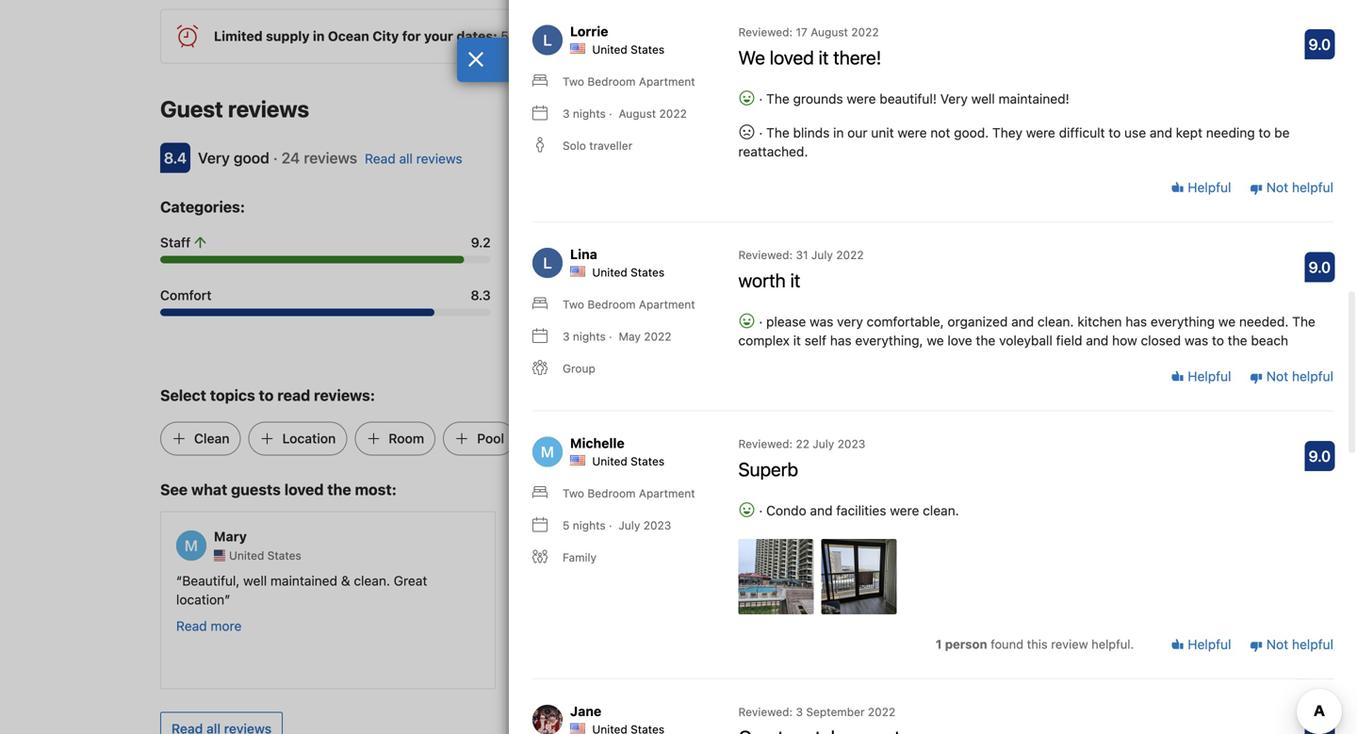 Task type: vqa. For each thing, say whether or not it's contained in the screenshot.
bottommost 16
no



Task type: locate. For each thing, give the bounding box(es) containing it.
on left top
[[767, 573, 782, 589]]

1 vertical spatial our
[[848, 125, 868, 140]]

july right 31
[[812, 248, 833, 261]]

united states down lorrie
[[592, 43, 665, 56]]

1 vertical spatial helpful
[[1185, 369, 1232, 384]]

1 vertical spatial well
[[243, 573, 267, 589]]

0 vertical spatial city
[[373, 28, 399, 44]]

city left your
[[373, 28, 399, 44]]

2 helpful from the top
[[1292, 369, 1334, 384]]

0 vertical spatial love
[[948, 333, 973, 348]]

solo
[[563, 139, 586, 152]]

loved right guests in the left bottom of the page
[[284, 481, 324, 499]]

july right kylie
[[619, 519, 640, 532]]

kitchen up '1'
[[918, 592, 962, 608]]

top
[[786, 573, 806, 589]]

ocean right supply in the left of the page
[[328, 28, 369, 44]]

2023 right '22'
[[838, 437, 866, 450]]

ocean for for
[[1139, 342, 1173, 355]]

we
[[1219, 314, 1236, 329], [927, 333, 944, 348], [1059, 592, 1076, 608], [1066, 611, 1083, 627]]

0 vertical spatial field
[[1056, 333, 1083, 348]]

0 horizontal spatial read
[[176, 619, 207, 634]]

·
[[759, 91, 763, 106], [609, 107, 613, 120], [756, 125, 767, 140], [273, 149, 278, 167], [756, 314, 767, 329], [609, 330, 613, 343], [759, 503, 763, 518], [609, 519, 612, 532]]

august right 17
[[811, 25, 848, 38]]

1 vertical spatial nights
[[573, 330, 606, 343]]

2 vertical spatial nights
[[573, 519, 606, 532]]

read for read all reviews
[[365, 151, 396, 167]]

0 vertical spatial 3
[[563, 107, 570, 120]]

0 horizontal spatial comfortable,
[[867, 314, 944, 329]]

not helpful button for worth it
[[1250, 367, 1334, 386]]

loved down 17
[[770, 46, 814, 68]]

the blinds in our unit were not good.  they were difficult to use and kept needing to be reattached.
[[739, 125, 1290, 159]]

and inside the blinds in our unit were not good.  they were difficult to use and kept needing to be reattached.
[[1150, 125, 1173, 140]]

2 not helpful from the top
[[1263, 369, 1334, 384]]

united states down michelle
[[592, 455, 665, 468]]

were right facilities
[[890, 503, 920, 518]]

1 vertical spatial not
[[1267, 369, 1289, 384]]

1 horizontal spatial very
[[837, 314, 863, 329]]

comfortable, inside " please was very comfortable, organized and clean. kitchen has everything we needed. the complex it self has everything, we love the voleyball field and how closed was to the beach "
[[984, 573, 1061, 589]]

2 vertical spatial helpful
[[1185, 637, 1232, 653]]

0 vertical spatial very
[[941, 91, 968, 106]]

1 horizontal spatial needed.
[[1240, 314, 1289, 329]]

how right high
[[1113, 333, 1138, 348]]

· left 24
[[273, 149, 278, 167]]

reviewed: for worth it
[[739, 248, 793, 261]]

it inside " please was very comfortable, organized and clean. kitchen has everything we needed. the complex it self has everything, we love the voleyball field and how closed was to the beach "
[[933, 611, 940, 627]]

2 9.0 from the top
[[1309, 258, 1331, 276]]

read more
[[176, 619, 242, 634]]

1 horizontal spatial organized
[[1065, 573, 1125, 589]]

needed. inside " please was very comfortable, organized and clean. kitchen has everything we needed. the complex it self has everything, we love the voleyball field and how closed was to the beach "
[[1079, 592, 1129, 608]]

1 horizontal spatial united states image
[[565, 550, 576, 562]]

1 vertical spatial on
[[767, 573, 782, 589]]

2 vertical spatial not
[[1267, 637, 1289, 653]]

this right found
[[1027, 637, 1048, 651]]

nights for we
[[573, 107, 606, 120]]

facilities
[[513, 235, 568, 250]]

unavailable
[[733, 28, 801, 44]]

not
[[931, 125, 951, 140]]

everything up high score for ocean city
[[1151, 314, 1215, 329]]

1 vertical spatial city
[[1176, 342, 1197, 355]]

0 vertical spatial on
[[804, 28, 819, 44]]

everything inside " please was very comfortable, organized and clean. kitchen has everything we needed. the complex it self has everything, we love the voleyball field and how closed was to the beach "
[[991, 592, 1055, 608]]

be
[[1275, 125, 1290, 140]]

1 vertical spatial complex
[[878, 611, 929, 627]]

9.2
[[471, 235, 491, 250]]

reviews up very good · 24 reviews
[[228, 96, 309, 122]]

1 " from the left
[[176, 573, 182, 589]]

0 vertical spatial not
[[1267, 180, 1289, 195]]

2022 right may
[[644, 330, 672, 343]]

mary
[[214, 529, 247, 544]]

they
[[993, 125, 1023, 140]]

it down worth it
[[793, 333, 801, 348]]

united down lorrie
[[592, 43, 628, 56]]

were left not
[[898, 125, 927, 140]]

1 vertical spatial please
[[883, 573, 923, 589]]

0 vertical spatial helpful button
[[1171, 178, 1232, 197]]

needing
[[1207, 125, 1255, 140]]

0 horizontal spatial voleyball
[[878, 630, 931, 646]]

united states
[[592, 43, 665, 56], [592, 266, 665, 279], [592, 455, 665, 468], [229, 549, 301, 563], [580, 549, 652, 563]]

states up 5 nights · july 2023 at the bottom
[[631, 455, 665, 468]]

1 horizontal spatial for
[[551, 288, 569, 303]]

reviewed: 22 july 2023
[[739, 437, 866, 450]]

1
[[936, 637, 942, 651]]

" down beautiful,
[[225, 592, 230, 608]]

complex inside "please was very comfortable, organized and clean. kitchen has everything we needed. the complex it self has everything, we love the voleyball field and how closed was to the beach"
[[739, 333, 790, 348]]

very good · 24 reviews
[[198, 149, 357, 167]]

2 nights from the top
[[573, 330, 606, 343]]

1 not from the top
[[1267, 180, 1289, 195]]

the
[[767, 91, 790, 106], [767, 125, 790, 140], [1293, 314, 1316, 329], [1132, 592, 1156, 608]]

nights
[[573, 107, 606, 120], [573, 330, 606, 343], [573, 519, 606, 532]]

0 vertical spatial closed
[[1141, 333, 1181, 348]]

and
[[1150, 125, 1173, 140], [1012, 314, 1034, 329], [1086, 333, 1109, 348], [810, 503, 833, 518], [1128, 573, 1151, 589], [965, 630, 987, 646]]

everything,
[[855, 333, 924, 348], [995, 611, 1063, 627]]

1 vertical spatial 9.0
[[1309, 258, 1331, 276]]

states for worth it
[[631, 266, 665, 279]]

not helpful for we loved it there!
[[1263, 180, 1334, 195]]

3 up solo
[[563, 107, 570, 120]]

1 vertical spatial staff
[[677, 573, 706, 589]]

nights up group
[[573, 330, 606, 343]]

to inside "please was very comfortable, organized and clean. kitchen has everything we needed. the complex it self has everything, we love the voleyball field and how closed was to the beach"
[[1212, 333, 1225, 348]]

to left 'read'
[[259, 387, 274, 405]]

helpful for worth it
[[1292, 369, 1334, 384]]

0 horizontal spatial kitchen
[[918, 592, 962, 608]]

0 horizontal spatial well
[[243, 573, 267, 589]]

it up '1'
[[933, 611, 940, 627]]

read down location
[[176, 619, 207, 634]]

helpful button down high score for ocean city
[[1171, 367, 1232, 386]]

has
[[1126, 314, 1147, 329], [830, 333, 852, 348], [966, 592, 987, 608], [969, 611, 991, 627]]

1 helpful from the top
[[1185, 180, 1232, 195]]

scored 8.4 element
[[160, 143, 190, 173]]

2 not from the top
[[1267, 369, 1289, 384]]

1 horizontal spatial closed
[[1141, 333, 1181, 348]]

2022 up there!
[[852, 25, 879, 38]]

2022 right "september"
[[868, 705, 896, 719]]

please inside "please was very comfortable, organized and clean. kitchen has everything we needed. the complex it self has everything, we love the voleyball field and how closed was to the beach"
[[767, 314, 806, 329]]

1 horizontal spatial very
[[941, 91, 968, 106]]

helpful button down kept
[[1171, 178, 1232, 197]]

3 nights · may 2022
[[563, 330, 672, 343]]

· left condo
[[759, 503, 763, 518]]

3 up group
[[563, 330, 570, 343]]

nights up the solo traveller
[[573, 107, 606, 120]]

comfort
[[160, 288, 212, 303]]

2023 up beautiful.
[[644, 519, 672, 532]]

2 " from the left
[[878, 573, 883, 589]]

0 vertical spatial not helpful button
[[1250, 178, 1334, 197]]

love
[[948, 333, 973, 348], [1087, 611, 1112, 627]]

" right helpful.
[[1167, 630, 1173, 646]]

3 reviewed: from the top
[[739, 437, 793, 450]]

0 vertical spatial scored 9.0 element
[[1305, 29, 1335, 59]]

helpful.
[[1092, 637, 1134, 651]]

united states image
[[214, 550, 225, 562], [565, 550, 576, 562]]

kitchen inside " please was very comfortable, organized and clean. kitchen has everything we needed. the complex it self has everything, we love the voleyball field and how closed was to the beach "
[[918, 592, 962, 608]]

1 vertical spatial everything,
[[995, 611, 1063, 627]]

1 horizontal spatial comfortable,
[[984, 573, 1061, 589]]

voleyball left '1'
[[878, 630, 931, 646]]

helpful button right helpful.
[[1171, 636, 1232, 654]]

9.0 for loved
[[1309, 35, 1331, 53]]

comfort 8.3 meter
[[160, 309, 491, 316]]

1 horizontal spatial "
[[1167, 630, 1173, 646]]

comfortable,
[[867, 314, 944, 329], [984, 573, 1061, 589]]

our
[[823, 28, 843, 44], [848, 125, 868, 140]]

this is a carousel with rotating slides. it displays featured reviews of the property. use next and previous buttons to navigate. region
[[145, 504, 1212, 697]]

clean. inside " beautiful, well maintained & clean. great location
[[354, 573, 390, 589]]

reviewed: left "september"
[[739, 705, 793, 719]]

how
[[1113, 333, 1138, 348], [991, 630, 1016, 646]]

0 vertical spatial beach
[[1251, 333, 1289, 348]]

1 vertical spatial voleyball
[[878, 630, 931, 646]]

condo
[[767, 503, 807, 518]]

1 vertical spatial beach
[[1130, 630, 1167, 646]]

were up unit
[[847, 91, 876, 106]]

united states image down the mary
[[214, 550, 225, 562]]

1 scored 9.0 element from the top
[[1305, 29, 1335, 59]]

ocean
[[328, 28, 369, 44], [1139, 342, 1173, 355]]

comfortable, inside "please was very comfortable, organized and clean. kitchen has everything we needed. the complex it self has everything, we love the voleyball field and how closed was to the beach"
[[867, 314, 944, 329]]

please inside " please was very comfortable, organized and clean. kitchen has everything we needed. the complex it self has everything, we love the voleyball field and how closed was to the beach "
[[883, 573, 923, 589]]

staff 9.2 meter
[[160, 256, 491, 264]]

organized
[[948, 314, 1008, 329], [1065, 573, 1125, 589]]

self up person
[[944, 611, 966, 627]]

were right "they"
[[1026, 125, 1056, 140]]

2 vertical spatial for
[[1121, 342, 1135, 355]]

2 helpful button from the top
[[1171, 367, 1232, 386]]

0 vertical spatial kitchen
[[1078, 314, 1122, 329]]

family
[[563, 551, 597, 564]]

0 horizontal spatial complex
[[739, 333, 790, 348]]

city
[[373, 28, 399, 44], [1176, 342, 1197, 355]]

0 horizontal spatial beach
[[1130, 630, 1167, 646]]

· down worth
[[756, 314, 767, 329]]

" for please
[[878, 573, 883, 589]]

ocean right score
[[1139, 342, 1173, 355]]

love down location 9.2 "meter"
[[948, 333, 973, 348]]

the inside "please was very comfortable, organized and clean. kitchen has everything we needed. the complex it self has everything, we love the voleyball field and how closed was to the beach"
[[1293, 314, 1316, 329]]

"
[[176, 573, 182, 589], [878, 573, 883, 589]]

city right score
[[1176, 342, 1197, 355]]

field left score
[[1056, 333, 1083, 348]]

0 vertical spatial read
[[365, 151, 396, 167]]

our left site
[[823, 28, 843, 44]]

everything, inside " please was very comfortable, organized and clean. kitchen has everything we needed. the complex it self has everything, we love the voleyball field and how closed was to the beach "
[[995, 611, 1063, 627]]

0 vertical spatial helpful
[[1292, 180, 1334, 195]]

2 vertical spatial helpful
[[1292, 637, 1334, 653]]

2 united states image from the left
[[565, 550, 576, 562]]

voleyball inside "please was very comfortable, organized and clean. kitchen has everything we needed. the complex it self has everything, we love the voleyball field and how closed was to the beach"
[[999, 333, 1053, 348]]

review categories element
[[160, 196, 245, 218]]

0 vertical spatial how
[[1113, 333, 1138, 348]]

very inside property was beautiful. staff was very on top of things.
[[737, 573, 763, 589]]

· down we
[[759, 91, 763, 106]]

2 horizontal spatial for
[[1121, 342, 1135, 355]]

in right supply in the left of the page
[[313, 28, 325, 44]]

1 vertical spatial organized
[[1065, 573, 1125, 589]]

to left use
[[1109, 125, 1121, 140]]

0 vertical spatial for
[[402, 28, 421, 44]]

united states up money at the left top
[[592, 266, 665, 279]]

3 not helpful button from the top
[[1250, 636, 1334, 654]]

score
[[1088, 342, 1117, 355]]

field
[[1056, 333, 1083, 348], [935, 630, 961, 646]]

0 horizontal spatial love
[[948, 333, 973, 348]]

read inside button
[[176, 619, 207, 634]]

0 vertical spatial comfortable,
[[867, 314, 944, 329]]

1 vertical spatial helpful
[[1292, 369, 1334, 384]]

1 united states image from the left
[[214, 550, 225, 562]]

field left found
[[935, 630, 961, 646]]

1 horizontal spatial on
[[804, 28, 819, 44]]

0 horizontal spatial city
[[373, 28, 399, 44]]

1 horizontal spatial ocean
[[1139, 342, 1173, 355]]

clean. inside "please was very comfortable, organized and clean. kitchen has everything we needed. the complex it self has everything, we love the voleyball field and how closed was to the beach"
[[1038, 314, 1074, 329]]

things.
[[527, 592, 567, 608]]

not helpful button
[[1250, 178, 1334, 197], [1250, 367, 1334, 386], [1250, 636, 1334, 654]]

3 helpful from the top
[[1185, 637, 1232, 653]]

this left are
[[636, 28, 658, 44]]

united down michelle
[[592, 455, 628, 468]]

2 vertical spatial scored 9.0 element
[[1305, 441, 1335, 471]]

limited supply in ocean city for your dates: 56 holiday homes like this are already unavailable on our site
[[214, 28, 869, 44]]

2 reviewed: from the top
[[739, 248, 793, 261]]

please was very comfortable, organized and clean. kitchen has everything we needed. the complex it self has everything, we love the voleyball field and how closed was to the beach
[[739, 314, 1316, 348]]

0 vertical spatial everything
[[1151, 314, 1215, 329]]

3 helpful from the top
[[1292, 637, 1334, 653]]

2 horizontal spatial very
[[954, 573, 980, 589]]

0 vertical spatial please
[[767, 314, 806, 329]]

nights for worth
[[573, 330, 606, 343]]

0 horizontal spatial united states image
[[214, 550, 225, 562]]

read left all
[[365, 151, 396, 167]]

scored 9.0 element
[[1305, 29, 1335, 59], [1305, 252, 1335, 282], [1305, 441, 1335, 471]]

our inside the blinds in our unit were not good.  they were difficult to use and kept needing to be reattached.
[[848, 125, 868, 140]]

united states image down kylie
[[565, 550, 576, 562]]

1 horizontal spatial august
[[811, 25, 848, 38]]

room
[[389, 431, 424, 447]]

1 vertical spatial love
[[1087, 611, 1112, 627]]

grounds
[[793, 91, 843, 106]]

kitchen
[[1078, 314, 1122, 329], [918, 592, 962, 608]]

july
[[812, 248, 833, 261], [813, 437, 835, 450], [619, 519, 640, 532]]

" inside " please was very comfortable, organized and clean. kitchen has everything we needed. the complex it self has everything, we love the voleyball field and how closed was to the beach "
[[878, 573, 883, 589]]

in for our
[[833, 125, 844, 140]]

2022
[[852, 25, 879, 38], [659, 107, 687, 120], [837, 248, 864, 261], [644, 330, 672, 343], [868, 705, 896, 719]]

in inside the blinds in our unit were not good.  they were difficult to use and kept needing to be reattached.
[[833, 125, 844, 140]]

1 vertical spatial loved
[[284, 481, 324, 499]]

very left top
[[737, 573, 763, 589]]

1 vertical spatial comfortable,
[[984, 573, 1061, 589]]

3 left "september"
[[796, 705, 803, 719]]

facilities
[[836, 503, 887, 518]]

voleyball
[[999, 333, 1053, 348], [878, 630, 931, 646]]

2 vertical spatial 3
[[796, 705, 803, 719]]

see what guests loved the most:
[[160, 481, 397, 499]]

august up traveller
[[619, 107, 656, 120]]

0 horizontal spatial how
[[991, 630, 1016, 646]]

please down facilities
[[883, 573, 923, 589]]

2 vertical spatial helpful button
[[1171, 636, 1232, 654]]

to right 'review'
[[1091, 630, 1103, 646]]

high score for ocean city
[[1060, 342, 1197, 355]]

1 vertical spatial "
[[1167, 630, 1173, 646]]

1 horizontal spatial this
[[1027, 637, 1048, 651]]

location 9.2 meter
[[867, 309, 1197, 316]]

closed right person
[[1019, 630, 1060, 646]]

our left unit
[[848, 125, 868, 140]]

" right the of
[[878, 573, 883, 589]]

reviews
[[228, 96, 309, 122], [304, 149, 357, 167], [416, 151, 463, 167]]

we loved it there!
[[739, 46, 882, 68]]

helpful for we loved it there!
[[1185, 180, 1232, 195]]

in right the blinds
[[833, 125, 844, 140]]

2 vertical spatial not helpful
[[1263, 637, 1334, 653]]

read
[[365, 151, 396, 167], [176, 619, 207, 634]]

kitchen inside "please was very comfortable, organized and clean. kitchen has everything we needed. the complex it self has everything, we love the voleyball field and how closed was to the beach"
[[1078, 314, 1122, 329]]

see
[[160, 481, 188, 499]]

· up traveller
[[609, 107, 613, 120]]

states down facilities 8.7 meter
[[631, 266, 665, 279]]

closed right score
[[1141, 333, 1181, 348]]

helpful for worth it
[[1185, 369, 1232, 384]]

it down reviewed: 31 july 2022
[[791, 269, 801, 291]]

very up person
[[954, 573, 980, 589]]

solo traveller
[[563, 139, 633, 152]]

closed inside " please was very comfortable, organized and clean. kitchen has everything we needed. the complex it self has everything, we love the voleyball field and how closed was to the beach "
[[1019, 630, 1060, 646]]

august
[[811, 25, 848, 38], [619, 107, 656, 120]]

1 not helpful from the top
[[1263, 180, 1334, 195]]

helpful button
[[1171, 178, 1232, 197], [1171, 367, 1232, 386], [1171, 636, 1232, 654]]

for left your
[[402, 28, 421, 44]]

8.7
[[825, 235, 844, 250]]

1 horizontal spatial please
[[883, 573, 923, 589]]

staff down the categories:
[[160, 235, 191, 250]]

reviews inside guest reviews element
[[228, 96, 309, 122]]

are
[[662, 28, 681, 44]]

homes
[[568, 28, 609, 44]]

1 horizontal spatial love
[[1087, 611, 1112, 627]]

1 reviewed: from the top
[[739, 25, 793, 38]]

0 vertical spatial 2023
[[838, 437, 866, 450]]

1 helpful button from the top
[[1171, 178, 1232, 197]]

like
[[612, 28, 633, 44]]

very left the 'good'
[[198, 149, 230, 167]]

helpful
[[1185, 180, 1232, 195], [1185, 369, 1232, 384], [1185, 637, 1232, 653]]

1 nights from the top
[[573, 107, 606, 120]]

1 helpful from the top
[[1292, 180, 1334, 195]]

was
[[810, 314, 834, 329], [1185, 333, 1209, 348], [589, 573, 613, 589], [710, 573, 734, 589], [927, 573, 950, 589], [1063, 630, 1087, 646]]

2 not helpful button from the top
[[1250, 367, 1334, 386]]

0 horizontal spatial this
[[636, 28, 658, 44]]

guest reviews
[[160, 96, 309, 122]]

1 vertical spatial august
[[619, 107, 656, 120]]

united up money at the left top
[[592, 266, 628, 279]]

0 vertical spatial voleyball
[[999, 333, 1053, 348]]

2 helpful from the top
[[1185, 369, 1232, 384]]

very up not
[[941, 91, 968, 106]]

1 9.0 from the top
[[1309, 35, 1331, 53]]

" inside " beautiful, well maintained & clean. great location
[[176, 573, 182, 589]]

reviewed: 31 july 2022
[[739, 248, 864, 261]]

1 horizontal spatial how
[[1113, 333, 1138, 348]]

1 vertical spatial helpful button
[[1171, 367, 1232, 386]]

well right beautiful,
[[243, 573, 267, 589]]

voleyball down location 9.2 "meter"
[[999, 333, 1053, 348]]

1 not helpful button from the top
[[1250, 178, 1334, 197]]

july right '22'
[[813, 437, 835, 450]]

found
[[991, 637, 1024, 651]]

2 scored 9.0 element from the top
[[1305, 252, 1335, 282]]

staff inside property was beautiful. staff was very on top of things.
[[677, 573, 706, 589]]

helpful button for we loved it there!
[[1171, 178, 1232, 197]]

1 vertical spatial needed.
[[1079, 592, 1129, 608]]

reviewed: up superb
[[739, 437, 793, 450]]

everything
[[1151, 314, 1215, 329], [991, 592, 1055, 608]]

love up helpful.
[[1087, 611, 1112, 627]]

1 vertical spatial closed
[[1019, 630, 1060, 646]]

group
[[563, 362, 596, 375]]

for right the value
[[551, 288, 569, 303]]

united states image for kylie
[[565, 550, 576, 562]]

0 horizontal spatial organized
[[948, 314, 1008, 329]]

it inside "please was very comfortable, organized and clean. kitchen has everything we needed. the complex it self has everything, we love the voleyball field and how closed was to the beach"
[[793, 333, 801, 348]]

· the grounds were beautiful!  very well maintained!
[[756, 91, 1070, 106]]

states up beautiful.
[[618, 549, 652, 563]]

1 vertical spatial read
[[176, 619, 207, 634]]

1 horizontal spatial everything,
[[995, 611, 1063, 627]]

1 horizontal spatial loved
[[770, 46, 814, 68]]

this
[[636, 28, 658, 44], [1027, 637, 1048, 651]]

2022 right 31
[[837, 248, 864, 261]]

on up we loved it there!
[[804, 28, 819, 44]]

reviewed: up we
[[739, 25, 793, 38]]

united for superb
[[592, 455, 628, 468]]

complex
[[739, 333, 790, 348], [878, 611, 929, 627]]

0 horizontal spatial everything
[[991, 592, 1055, 608]]

field inside "please was very comfortable, organized and clean. kitchen has everything we needed. the complex it self has everything, we love the voleyball field and how closed was to the beach"
[[1056, 333, 1083, 348]]

everything up '1 person found this review helpful.'
[[991, 592, 1055, 608]]

1 vertical spatial not helpful button
[[1250, 367, 1334, 386]]

very
[[941, 91, 968, 106], [198, 149, 230, 167]]

0 vertical spatial this
[[636, 28, 658, 44]]

please down worth it
[[767, 314, 806, 329]]

1 vertical spatial 3
[[563, 330, 570, 343]]



Task type: describe. For each thing, give the bounding box(es) containing it.
3 not helpful from the top
[[1263, 637, 1334, 653]]

8.0
[[1309, 715, 1331, 733]]

reviewed: for superb
[[739, 437, 793, 450]]

united states down the mary
[[229, 549, 301, 563]]

your
[[424, 28, 453, 44]]

31
[[796, 248, 808, 261]]

field inside " please was very comfortable, organized and clean. kitchen has everything we needed. the complex it self has everything, we love the voleyball field and how closed was to the beach "
[[935, 630, 961, 646]]

great
[[394, 573, 427, 589]]

july for worth it
[[812, 248, 833, 261]]

states up 'maintained'
[[267, 549, 301, 563]]

money
[[572, 288, 614, 303]]

maintained!
[[999, 91, 1070, 106]]

3 for worth it
[[563, 330, 570, 343]]

read
[[277, 387, 310, 405]]

jane
[[570, 704, 602, 719]]

to left be
[[1259, 125, 1271, 140]]

how inside "please was very comfortable, organized and clean. kitchen has everything we needed. the complex it self has everything, we love the voleyball field and how closed was to the beach"
[[1113, 333, 1138, 348]]

5
[[563, 519, 570, 532]]

united states image for mary
[[214, 550, 225, 562]]

united states down 5 nights · july 2023 at the bottom
[[580, 549, 652, 563]]

love inside " please was very comfortable, organized and clean. kitchen has everything we needed. the complex it self has everything, we love the voleyball field and how closed was to the beach "
[[1087, 611, 1112, 627]]

ocean for in
[[328, 28, 369, 44]]

0 horizontal spatial for
[[402, 28, 421, 44]]

september
[[806, 705, 865, 719]]

difficult
[[1059, 125, 1105, 140]]

3 for we loved it there!
[[563, 107, 570, 120]]

may
[[619, 330, 641, 343]]

united for worth it
[[592, 266, 628, 279]]

17
[[796, 25, 808, 38]]

8.3
[[471, 288, 491, 303]]

self inside "please was very comfortable, organized and clean. kitchen has everything we needed. the complex it self has everything, we love the voleyball field and how closed was to the beach"
[[805, 333, 827, 348]]

0 vertical spatial our
[[823, 28, 843, 44]]

organized inside "please was very comfortable, organized and clean. kitchen has everything we needed. the complex it self has everything, we love the voleyball field and how closed was to the beach"
[[948, 314, 1008, 329]]

pool
[[477, 431, 504, 447]]

of
[[809, 573, 822, 589]]

facilities 8.7 meter
[[513, 256, 844, 264]]

select topics to read reviews:
[[160, 387, 375, 405]]

0 vertical spatial loved
[[770, 46, 814, 68]]

in for ocean
[[313, 28, 325, 44]]

not for worth it
[[1267, 369, 1289, 384]]

0 horizontal spatial 2023
[[644, 519, 672, 532]]

2022 down are
[[659, 107, 687, 120]]

4 reviewed: from the top
[[739, 705, 793, 719]]

2022 for reviewed: 17 august 2022
[[852, 25, 879, 38]]

everything inside "please was very comfortable, organized and clean. kitchen has everything we needed. the complex it self has everything, we love the voleyball field and how closed was to the beach"
[[1151, 314, 1215, 329]]

1 horizontal spatial well
[[972, 91, 995, 106]]

read for read more
[[176, 619, 207, 634]]

· condo and facilities were clean.
[[756, 503, 959, 518]]

everything, inside "please was very comfortable, organized and clean. kitchen has everything we needed. the complex it self has everything, we love the voleyball field and how closed was to the beach"
[[855, 333, 924, 348]]

0 vertical spatial "
[[225, 592, 230, 608]]

there!
[[834, 46, 882, 68]]

lorrie
[[570, 23, 608, 39]]

traveller
[[589, 139, 633, 152]]

love inside "please was very comfortable, organized and clean. kitchen has everything we needed. the complex it self has everything, we love the voleyball field and how closed was to the beach"
[[948, 333, 973, 348]]

reviews right 24
[[304, 149, 357, 167]]

reviewed: 3 september 2022
[[739, 705, 896, 719]]

1 horizontal spatial 2023
[[838, 437, 866, 450]]

5 nights · july 2023
[[563, 519, 672, 532]]

needed. inside "please was very comfortable, organized and clean. kitchen has everything we needed. the complex it self has everything, we love the voleyball field and how closed was to the beach"
[[1240, 314, 1289, 329]]

good.
[[954, 125, 989, 140]]

united down the mary
[[229, 549, 264, 563]]

2022 for reviewed: 31 july 2022
[[837, 248, 864, 261]]

all
[[399, 151, 413, 167]]

complex inside " please was very comfortable, organized and clean. kitchen has everything we needed. the complex it self has everything, we love the voleyball field and how closed was to the beach "
[[878, 611, 929, 627]]

scored 9.0 element for loved
[[1305, 29, 1335, 59]]

2022 for reviewed: 3 september 2022
[[868, 705, 896, 719]]

it down reviewed: 17 august 2022
[[819, 46, 829, 68]]

city for in
[[373, 28, 399, 44]]

united for we loved it there!
[[592, 43, 628, 56]]

not for we loved it there!
[[1267, 180, 1289, 195]]

reattached.
[[739, 144, 808, 159]]

8.4
[[164, 149, 187, 167]]

closed inside "please was very comfortable, organized and clean. kitchen has everything we needed. the complex it self has everything, we love the voleyball field and how closed was to the beach"
[[1141, 333, 1181, 348]]

location
[[282, 431, 336, 447]]

1 vertical spatial very
[[198, 149, 230, 167]]

guest reviews element
[[160, 94, 1074, 124]]

what
[[191, 481, 228, 499]]

maintained
[[271, 573, 338, 589]]

on inside property was beautiful. staff was very on top of things.
[[767, 573, 782, 589]]

9.0 for it
[[1309, 258, 1331, 276]]

clean. inside " please was very comfortable, organized and clean. kitchen has everything we needed. the complex it self has everything, we love the voleyball field and how closed was to the beach "
[[878, 592, 914, 608]]

guests
[[231, 481, 281, 499]]

review
[[1051, 637, 1089, 651]]

the inside " please was very comfortable, organized and clean. kitchen has everything we needed. the complex it self has everything, we love the voleyball field and how closed was to the beach "
[[1132, 592, 1156, 608]]

states for superb
[[631, 455, 665, 468]]

reviewed: 17 august 2022
[[739, 25, 879, 38]]

organized inside " please was very comfortable, organized and clean. kitchen has everything we needed. the complex it self has everything, we love the voleyball field and how closed was to the beach "
[[1065, 573, 1125, 589]]

july for superb
[[813, 437, 835, 450]]

value for money
[[513, 288, 614, 303]]

3 nights from the top
[[573, 519, 606, 532]]

categories:
[[160, 198, 245, 216]]

1 vertical spatial for
[[551, 288, 569, 303]]

reviewed: for we loved it there!
[[739, 25, 793, 38]]

voleyball inside " please was very comfortable, organized and clean. kitchen has everything we needed. the complex it self has everything, we love the voleyball field and how closed was to the beach "
[[878, 630, 931, 646]]

&
[[341, 573, 350, 589]]

clean
[[194, 431, 230, 447]]

kylie
[[565, 529, 596, 544]]

person
[[945, 637, 988, 651]]

reviews:
[[314, 387, 375, 405]]

0 horizontal spatial staff
[[160, 235, 191, 250]]

beach
[[557, 431, 596, 447]]

0 horizontal spatial loved
[[284, 481, 324, 499]]

city for for
[[1176, 342, 1197, 355]]

scored 8.0 element
[[1305, 709, 1335, 734]]

united states for superb
[[592, 455, 665, 468]]

beach inside " please was very comfortable, organized and clean. kitchen has everything we needed. the complex it self has everything, we love the voleyball field and how closed was to the beach "
[[1130, 630, 1167, 646]]

very inside "please was very comfortable, organized and clean. kitchen has everything we needed. the complex it self has everything, we love the voleyball field and how closed was to the beach"
[[837, 314, 863, 329]]

24
[[282, 149, 300, 167]]

3 not from the top
[[1267, 637, 1289, 653]]

scored 9.0 element for it
[[1305, 252, 1335, 282]]

close image
[[468, 52, 485, 67]]

we
[[739, 46, 765, 68]]

· up reattached.
[[756, 125, 767, 140]]

2 vertical spatial july
[[619, 519, 640, 532]]

already
[[685, 28, 729, 44]]

" inside " please was very comfortable, organized and clean. kitchen has everything we needed. the complex it self has everything, we love the voleyball field and how closed was to the beach "
[[1167, 630, 1173, 646]]

3 scored 9.0 element from the top
[[1305, 441, 1335, 471]]

site
[[847, 28, 869, 44]]

limited
[[214, 28, 263, 44]]

worth
[[739, 269, 786, 291]]

to inside " please was very comfortable, organized and clean. kitchen has everything we needed. the complex it self has everything, we love the voleyball field and how closed was to the beach "
[[1091, 630, 1103, 646]]

helpful for we loved it there!
[[1292, 180, 1334, 195]]

beach inside "please was very comfortable, organized and clean. kitchen has everything we needed. the complex it self has everything, we love the voleyball field and how closed was to the beach"
[[1251, 333, 1289, 348]]

3 9.0 from the top
[[1309, 447, 1331, 465]]

supply
[[266, 28, 310, 44]]

" beautiful, well maintained & clean. great location
[[176, 573, 427, 608]]

kept
[[1176, 125, 1203, 140]]

3 nights · august 2022
[[563, 107, 687, 120]]

location
[[176, 592, 225, 608]]

lina
[[570, 246, 598, 262]]

blinds
[[793, 125, 830, 140]]

the inside the blinds in our unit were not good.  they were difficult to use and kept needing to be reattached.
[[767, 125, 790, 140]]

worth it
[[739, 269, 801, 291]]

56
[[501, 28, 517, 44]]

value for money 8.0 meter
[[513, 309, 844, 316]]

unit
[[871, 125, 894, 140]]

more
[[211, 619, 242, 634]]

22
[[796, 437, 810, 450]]

beautiful!
[[880, 91, 937, 106]]

well inside " beautiful, well maintained & clean. great location
[[243, 573, 267, 589]]

use
[[1125, 125, 1147, 140]]

" please was very comfortable, organized and clean. kitchen has everything we needed. the complex it self has everything, we love the voleyball field and how closed was to the beach "
[[878, 573, 1173, 646]]

beautiful.
[[616, 573, 673, 589]]

how inside " please was very comfortable, organized and clean. kitchen has everything we needed. the complex it self has everything, we love the voleyball field and how closed was to the beach "
[[991, 630, 1016, 646]]

" for beautiful,
[[176, 573, 182, 589]]

not helpful for worth it
[[1263, 369, 1334, 384]]

0 horizontal spatial august
[[619, 107, 656, 120]]

dates:
[[457, 28, 498, 44]]

property
[[533, 573, 586, 589]]

reviews right all
[[416, 151, 463, 167]]

property was beautiful. staff was very on top of things.
[[527, 573, 822, 608]]

high
[[1060, 342, 1085, 355]]

· left may
[[609, 330, 613, 343]]

beautiful,
[[182, 573, 240, 589]]

united states for we loved it there!
[[592, 43, 665, 56]]

read all reviews
[[365, 151, 463, 167]]

helpful button for worth it
[[1171, 367, 1232, 386]]

united down kylie
[[580, 549, 615, 563]]

states for we loved it there!
[[631, 43, 665, 56]]

self inside " please was very comfortable, organized and clean. kitchen has everything we needed. the complex it self has everything, we love the voleyball field and how closed was to the beach "
[[944, 611, 966, 627]]

rated very good element
[[198, 149, 270, 167]]

not helpful button for we loved it there!
[[1250, 178, 1334, 197]]

· right kylie
[[609, 519, 612, 532]]

guest
[[160, 96, 223, 122]]

1 person found this review helpful.
[[936, 637, 1134, 651]]

very inside " please was very comfortable, organized and clean. kitchen has everything we needed. the complex it self has everything, we love the voleyball field and how closed was to the beach "
[[954, 573, 980, 589]]

holiday
[[521, 28, 564, 44]]

most:
[[355, 481, 397, 499]]

united states for worth it
[[592, 266, 665, 279]]

3 helpful button from the top
[[1171, 636, 1232, 654]]

select
[[160, 387, 206, 405]]



